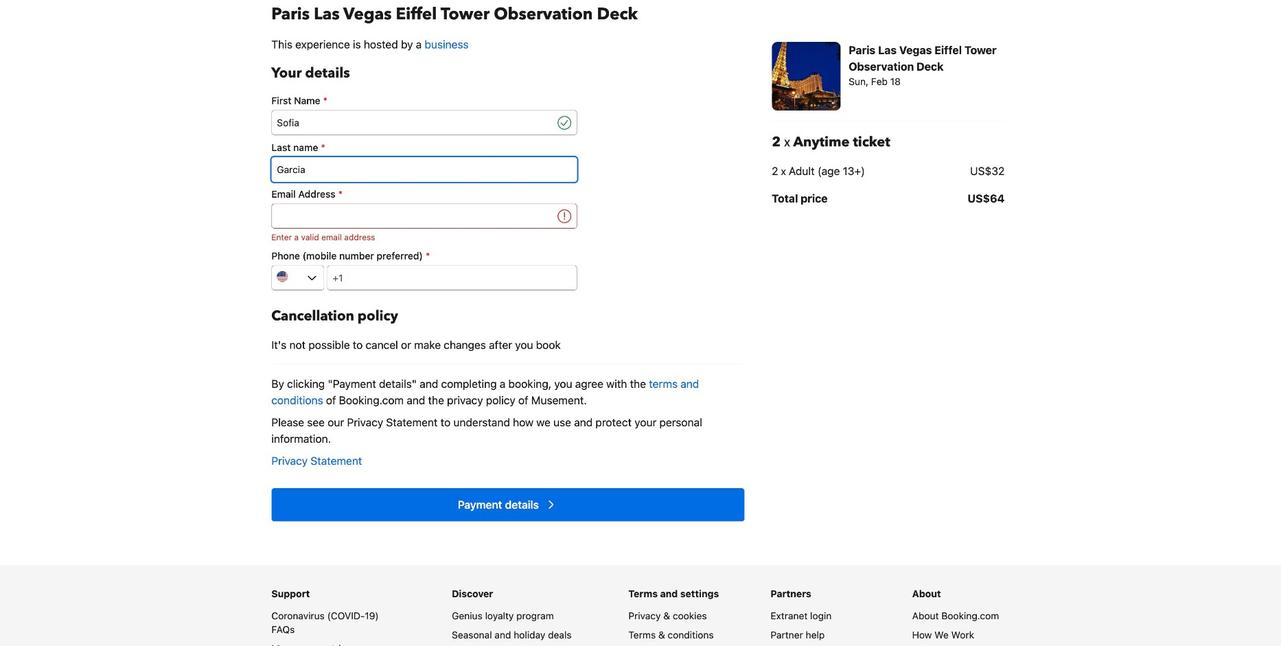 Task type: vqa. For each thing, say whether or not it's contained in the screenshot.
email field
yes



Task type: locate. For each thing, give the bounding box(es) containing it.
Phone (mobile number preferred) telephone field
[[349, 266, 577, 290]]

alert
[[272, 231, 577, 244]]

None email field
[[272, 204, 555, 229]]

None field
[[272, 110, 555, 135], [272, 157, 577, 182], [272, 110, 555, 135], [272, 157, 577, 182]]



